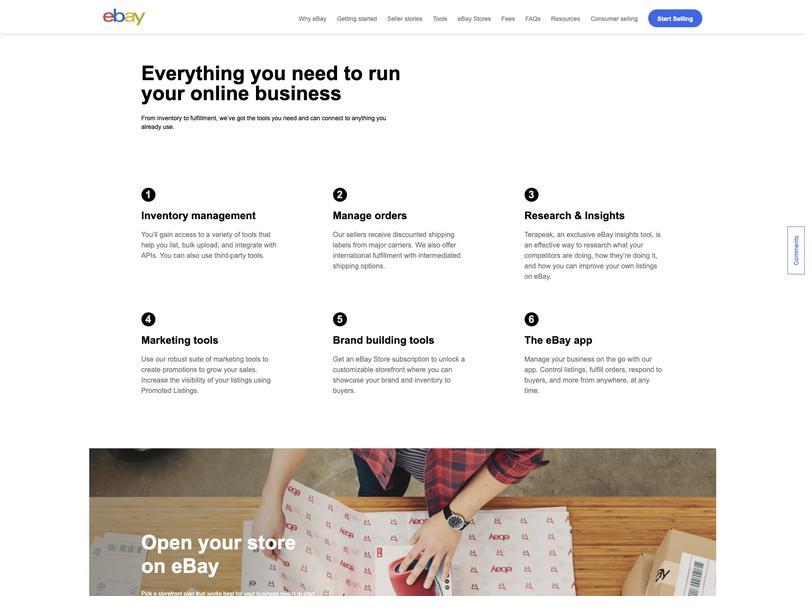 Task type: vqa. For each thing, say whether or not it's contained in the screenshot.
the top feedback
no



Task type: locate. For each thing, give the bounding box(es) containing it.
faqs
[[526, 15, 541, 22]]

inventory up use. on the left
[[157, 115, 182, 122]]

and left connect
[[299, 115, 309, 122]]

that
[[259, 231, 271, 238]]

an down terapeak,
[[525, 242, 533, 249]]

competitors
[[525, 252, 561, 259]]

get an ebay store subscription to unlock a customizable storefront where you can showcase your brand and inventory to buyers.
[[333, 356, 465, 394]]

0 horizontal spatial our
[[156, 356, 166, 363]]

to up upload,
[[199, 231, 204, 238]]

0 horizontal spatial the
[[170, 377, 180, 384]]

to right connect
[[345, 115, 350, 122]]

access
[[175, 231, 197, 238]]

you
[[160, 252, 172, 259]]

0 vertical spatial the
[[247, 115, 256, 122]]

also inside our sellers receive discounted shipping labels from major carriers. we also offer international fulfillment with intermediated shipping options.
[[428, 242, 441, 249]]

open your store on ebay
[[141, 531, 296, 577]]

and inside from inventory to fulfillment, we've got the tools you need and can connect to anything you already use.
[[299, 115, 309, 122]]

to inside manage your business on the go with our app. control listings, fulfill orders, respond to buyers, and more from anywhere, at any time.
[[657, 366, 663, 374]]

terapeak,
[[525, 231, 556, 238]]

our up respond
[[642, 356, 652, 363]]

0 horizontal spatial from
[[353, 242, 367, 249]]

tools right got
[[257, 115, 270, 122]]

comments link
[[788, 227, 806, 274]]

the left go
[[607, 356, 616, 363]]

2 horizontal spatial with
[[628, 356, 640, 363]]

1 horizontal spatial how
[[596, 252, 609, 259]]

with inside you'll gain access to a variety of tools that help you list, bulk upload, and integrate with apis. you can also use third-party tools.
[[264, 242, 277, 249]]

2 vertical spatial of
[[208, 377, 214, 384]]

on inside terapeak, an exclusive ebay insights tool, is an effective way to research what your competitors are doing, how they're doing it, and how you can improve your own listings on ebay.
[[525, 273, 533, 280]]

inventory inside from inventory to fulfillment, we've got the tools you need and can connect to anything you already use.
[[157, 115, 182, 122]]

&
[[575, 210, 582, 221]]

1 vertical spatial with
[[404, 252, 417, 259]]

also down bulk
[[187, 252, 200, 259]]

0 horizontal spatial also
[[187, 252, 200, 259]]

and inside manage your business on the go with our app. control listings, fulfill orders, respond to buyers, and more from anywhere, at any time.
[[550, 377, 561, 384]]

on inside open your store on ebay
[[141, 555, 166, 577]]

our sellers receive discounted shipping labels from major carriers. we also offer international fulfillment with intermediated shipping options.
[[333, 231, 461, 270]]

app
[[574, 334, 593, 346]]

third-
[[215, 252, 231, 259]]

2 vertical spatial the
[[170, 377, 180, 384]]

inventory
[[157, 115, 182, 122], [415, 377, 443, 384]]

and down control
[[550, 377, 561, 384]]

listings.
[[174, 387, 199, 394]]

1 horizontal spatial on
[[525, 273, 533, 280]]

with right go
[[628, 356, 640, 363]]

2 horizontal spatial on
[[597, 356, 605, 363]]

create
[[141, 366, 161, 374]]

to left 'run'
[[344, 62, 363, 85]]

listings down sales.
[[231, 377, 252, 384]]

2 horizontal spatial an
[[557, 231, 565, 238]]

with down carriers.
[[404, 252, 417, 259]]

to inside terapeak, an exclusive ebay insights tool, is an effective way to research what your competitors are doing, how they're doing it, and how you can improve your own listings on ebay.
[[577, 242, 583, 249]]

manage up sellers
[[333, 210, 372, 221]]

manage
[[333, 210, 372, 221], [525, 356, 550, 363]]

upload,
[[197, 242, 220, 249]]

0 vertical spatial business
[[255, 82, 342, 105]]

from inside our sellers receive discounted shipping labels from major carriers. we also offer international fulfillment with intermediated shipping options.
[[353, 242, 367, 249]]

of right variety
[[235, 231, 240, 238]]

listings inside terapeak, an exclusive ebay insights tool, is an effective way to research what your competitors are doing, how they're doing it, and how you can improve your own listings on ebay.
[[637, 262, 658, 270]]

listings,
[[565, 366, 588, 374]]

and down competitors
[[525, 262, 537, 270]]

the down promotions
[[170, 377, 180, 384]]

tools up subscription
[[410, 334, 435, 346]]

business up listings, at the bottom
[[568, 356, 595, 363]]

seller stories
[[388, 15, 423, 22]]

and inside you'll gain access to a variety of tools that help you list, bulk upload, and integrate with apis. you can also use third-party tools.
[[222, 242, 233, 249]]

0 horizontal spatial with
[[264, 242, 277, 249]]

the inside from inventory to fulfillment, we've got the tools you need and can connect to anything you already use.
[[247, 115, 256, 122]]

storefront
[[376, 366, 405, 374]]

can left connect
[[311, 115, 320, 122]]

1 horizontal spatial manage
[[525, 356, 550, 363]]

an up customizable
[[346, 356, 354, 363]]

consumer
[[591, 15, 619, 22]]

1 horizontal spatial our
[[642, 356, 652, 363]]

0 vertical spatial on
[[525, 273, 533, 280]]

resources link
[[552, 14, 581, 23]]

tools inside you'll gain access to a variety of tools that help you list, bulk upload, and integrate with apis. you can also use third-party tools.
[[242, 231, 257, 238]]

the inside manage your business on the go with our app. control listings, fulfill orders, respond to buyers, and more from anywhere, at any time.
[[607, 356, 616, 363]]

listings
[[637, 262, 658, 270], [231, 377, 252, 384]]

your inside get an ebay store subscription to unlock a customizable storefront where you can showcase your brand and inventory to buyers.
[[366, 377, 380, 384]]

1 horizontal spatial from
[[581, 377, 595, 384]]

research
[[525, 210, 572, 221]]

robust
[[168, 356, 187, 363]]

1 horizontal spatial business
[[568, 356, 595, 363]]

0 horizontal spatial how
[[539, 262, 551, 270]]

from inside manage your business on the go with our app. control listings, fulfill orders, respond to buyers, and more from anywhere, at any time.
[[581, 377, 595, 384]]

tools
[[257, 115, 270, 122], [242, 231, 257, 238], [194, 334, 219, 346], [410, 334, 435, 346], [246, 356, 261, 363]]

ebay up customizable
[[356, 356, 372, 363]]

2 horizontal spatial the
[[607, 356, 616, 363]]

1 vertical spatial listings
[[231, 377, 252, 384]]

stories
[[405, 15, 423, 22]]

own
[[622, 262, 635, 270]]

on left ebay.
[[525, 273, 533, 280]]

an
[[557, 231, 565, 238], [525, 242, 533, 249], [346, 356, 354, 363]]

0 horizontal spatial an
[[346, 356, 354, 363]]

listings down doing
[[637, 262, 658, 270]]

faqs link
[[526, 14, 541, 23]]

from down fulfill
[[581, 377, 595, 384]]

marketing
[[214, 356, 244, 363]]

1 horizontal spatial listings
[[637, 262, 658, 270]]

2 our from the left
[[642, 356, 652, 363]]

0 vertical spatial inventory
[[157, 115, 182, 122]]

an inside get an ebay store subscription to unlock a customizable storefront where you can showcase your brand and inventory to buyers.
[[346, 356, 354, 363]]

tools inside from inventory to fulfillment, we've got the tools you need and can connect to anything you already use.
[[257, 115, 270, 122]]

1 vertical spatial inventory
[[415, 377, 443, 384]]

inventory management
[[141, 210, 256, 221]]

run
[[369, 62, 401, 85]]

0 vertical spatial of
[[235, 231, 240, 238]]

you inside everything you need to run your online business
[[251, 62, 286, 85]]

we've
[[220, 115, 235, 122]]

respond
[[630, 366, 655, 374]]

the
[[247, 115, 256, 122], [607, 356, 616, 363], [170, 377, 180, 384]]

shipping
[[429, 231, 455, 238], [333, 262, 359, 270]]

your inside manage your business on the go with our app. control listings, fulfill orders, respond to buyers, and more from anywhere, at any time.
[[552, 356, 566, 363]]

start
[[658, 15, 672, 22]]

a inside get an ebay store subscription to unlock a customizable storefront where you can showcase your brand and inventory to buyers.
[[461, 356, 465, 363]]

on down open
[[141, 555, 166, 577]]

our right use
[[156, 356, 166, 363]]

inventory down where
[[415, 377, 443, 384]]

0 horizontal spatial a
[[206, 231, 210, 238]]

1 vertical spatial an
[[525, 242, 533, 249]]

to inside everything you need to run your online business
[[344, 62, 363, 85]]

of down grow
[[208, 377, 214, 384]]

need inside from inventory to fulfillment, we've got the tools you need and can connect to anything you already use.
[[284, 115, 297, 122]]

why
[[299, 15, 311, 22]]

ebay left stores
[[458, 15, 472, 22]]

use our robust suite of marketing tools to create promotions to grow your sales. increase the visibility of your listings using promoted listings.
[[141, 356, 271, 394]]

to right respond
[[657, 366, 663, 374]]

getting started link
[[337, 14, 377, 23]]

shipping down international
[[333, 262, 359, 270]]

0 horizontal spatial inventory
[[157, 115, 182, 122]]

with down that
[[264, 242, 277, 249]]

5
[[337, 313, 343, 325]]

ebay down open
[[171, 555, 219, 577]]

0 horizontal spatial business
[[255, 82, 342, 105]]

fees link
[[502, 14, 515, 23]]

party
[[231, 252, 246, 259]]

shipping up 'offer'
[[429, 231, 455, 238]]

you inside get an ebay store subscription to unlock a customizable storefront where you can showcase your brand and inventory to buyers.
[[428, 366, 439, 374]]

1 horizontal spatial inventory
[[415, 377, 443, 384]]

a up upload,
[[206, 231, 210, 238]]

1 horizontal spatial a
[[461, 356, 465, 363]]

manage inside manage your business on the go with our app. control listings, fulfill orders, respond to buyers, and more from anywhere, at any time.
[[525, 356, 550, 363]]

and
[[299, 115, 309, 122], [222, 242, 233, 249], [525, 262, 537, 270], [401, 377, 413, 384], [550, 377, 561, 384]]

on inside manage your business on the go with our app. control listings, fulfill orders, respond to buyers, and more from anywhere, at any time.
[[597, 356, 605, 363]]

tools link
[[433, 14, 448, 23]]

exclusive
[[567, 231, 596, 238]]

can inside terapeak, an exclusive ebay insights tool, is an effective way to research what your competitors are doing, how they're doing it, and how you can improve your own listings on ebay.
[[566, 262, 578, 270]]

ebay up research
[[598, 231, 614, 238]]

the
[[525, 334, 544, 346]]

2 vertical spatial with
[[628, 356, 640, 363]]

tools up the 'integrate' on the top left of page
[[242, 231, 257, 238]]

an for insights
[[557, 231, 565, 238]]

getting started
[[337, 15, 377, 22]]

1 our from the left
[[156, 356, 166, 363]]

major
[[369, 242, 387, 249]]

fulfillment
[[373, 252, 403, 259]]

tool,
[[641, 231, 654, 238]]

we
[[416, 242, 426, 249]]

why ebay link
[[299, 14, 327, 23]]

1 vertical spatial a
[[461, 356, 465, 363]]

orders
[[375, 210, 408, 221]]

0 vertical spatial manage
[[333, 210, 372, 221]]

1 vertical spatial the
[[607, 356, 616, 363]]

1 vertical spatial on
[[597, 356, 605, 363]]

time.
[[525, 387, 540, 394]]

can inside from inventory to fulfillment, we've got the tools you need and can connect to anything you already use.
[[311, 115, 320, 122]]

0 vertical spatial a
[[206, 231, 210, 238]]

1 horizontal spatial shipping
[[429, 231, 455, 238]]

a right unlock
[[461, 356, 465, 363]]

on
[[525, 273, 533, 280], [597, 356, 605, 363], [141, 555, 166, 577]]

variety
[[212, 231, 233, 238]]

0 vertical spatial from
[[353, 242, 367, 249]]

2 vertical spatial on
[[141, 555, 166, 577]]

go
[[618, 356, 626, 363]]

1 vertical spatial from
[[581, 377, 595, 384]]

selling
[[674, 15, 694, 22]]

on up fulfill
[[597, 356, 605, 363]]

way
[[562, 242, 575, 249]]

1 horizontal spatial with
[[404, 252, 417, 259]]

0 vertical spatial an
[[557, 231, 565, 238]]

international
[[333, 252, 371, 259]]

inventory inside get an ebay store subscription to unlock a customizable storefront where you can showcase your brand and inventory to buyers.
[[415, 377, 443, 384]]

tools up sales.
[[246, 356, 261, 363]]

the right got
[[247, 115, 256, 122]]

0 horizontal spatial listings
[[231, 377, 252, 384]]

our inside manage your business on the go with our app. control listings, fulfill orders, respond to buyers, and more from anywhere, at any time.
[[642, 356, 652, 363]]

1 vertical spatial manage
[[525, 356, 550, 363]]

2 vertical spatial an
[[346, 356, 354, 363]]

0 vertical spatial also
[[428, 242, 441, 249]]

from down sellers
[[353, 242, 367, 249]]

manage up app.
[[525, 356, 550, 363]]

of up grow
[[206, 356, 212, 363]]

0 horizontal spatial on
[[141, 555, 166, 577]]

brand building tools
[[333, 334, 435, 346]]

buyers.
[[333, 387, 356, 394]]

building
[[366, 334, 407, 346]]

your inside everything you need to run your online business
[[141, 82, 185, 105]]

an up way
[[557, 231, 565, 238]]

1 vertical spatial shipping
[[333, 262, 359, 270]]

resources
[[552, 15, 581, 22]]

0 vertical spatial listings
[[637, 262, 658, 270]]

0 horizontal spatial shipping
[[333, 262, 359, 270]]

and up third-
[[222, 242, 233, 249]]

0 vertical spatial need
[[292, 62, 339, 85]]

inventory
[[141, 210, 189, 221]]

the ebay app
[[525, 334, 593, 346]]

can down unlock
[[441, 366, 453, 374]]

tools inside use our robust suite of marketing tools to create promotions to grow your sales. increase the visibility of your listings using promoted listings.
[[246, 356, 261, 363]]

suite
[[189, 356, 204, 363]]

0 horizontal spatial manage
[[333, 210, 372, 221]]

from
[[353, 242, 367, 249], [581, 377, 595, 384]]

1 vertical spatial business
[[568, 356, 595, 363]]

can down list,
[[174, 252, 185, 259]]

1 horizontal spatial an
[[525, 242, 533, 249]]

they're
[[611, 252, 632, 259]]

how
[[596, 252, 609, 259], [539, 262, 551, 270]]

0 vertical spatial how
[[596, 252, 609, 259]]

stores
[[474, 15, 491, 22]]

and down where
[[401, 377, 413, 384]]

business up connect
[[255, 82, 342, 105]]

1 vertical spatial also
[[187, 252, 200, 259]]

can down are
[[566, 262, 578, 270]]

0 vertical spatial with
[[264, 242, 277, 249]]

started
[[359, 15, 377, 22]]

an for tools
[[346, 356, 354, 363]]

use
[[202, 252, 213, 259]]

1 vertical spatial need
[[284, 115, 297, 122]]

1 horizontal spatial the
[[247, 115, 256, 122]]

how down research
[[596, 252, 609, 259]]

are
[[563, 252, 573, 259]]

bulk
[[182, 242, 195, 249]]

use.
[[163, 123, 175, 130]]

also up "intermediated"
[[428, 242, 441, 249]]

to down exclusive
[[577, 242, 583, 249]]

how up ebay.
[[539, 262, 551, 270]]

1 horizontal spatial also
[[428, 242, 441, 249]]

store
[[247, 531, 296, 554]]



Task type: describe. For each thing, give the bounding box(es) containing it.
our inside use our robust suite of marketing tools to create promotions to grow your sales. increase the visibility of your listings using promoted listings.
[[156, 356, 166, 363]]

intermediated
[[419, 252, 461, 259]]

already
[[141, 123, 161, 130]]

using
[[254, 377, 271, 384]]

listings inside use our robust suite of marketing tools to create promotions to grow your sales. increase the visibility of your listings using promoted listings.
[[231, 377, 252, 384]]

research & insights
[[525, 210, 625, 221]]

at
[[631, 377, 637, 384]]

on for manage your business on the go with our app. control listings, fulfill orders, respond to buyers, and more from anywhere, at any time.
[[597, 356, 605, 363]]

you inside you'll gain access to a variety of tools that help you list, bulk upload, and integrate with apis. you can also use third-party tools.
[[157, 242, 168, 249]]

fulfillment,
[[191, 115, 218, 122]]

consumer selling link
[[591, 14, 638, 23]]

business inside manage your business on the go with our app. control listings, fulfill orders, respond to buyers, and more from anywhere, at any time.
[[568, 356, 595, 363]]

seller
[[388, 15, 403, 22]]

a inside you'll gain access to a variety of tools that help you list, bulk upload, and integrate with apis. you can also use third-party tools.
[[206, 231, 210, 238]]

sales.
[[239, 366, 258, 374]]

why ebay
[[299, 15, 327, 22]]

manage your business on the go with our app. control listings, fulfill orders, respond to buyers, and more from anywhere, at any time.
[[525, 356, 663, 394]]

orders,
[[606, 366, 628, 374]]

offer
[[443, 242, 457, 249]]

to down suite
[[199, 366, 205, 374]]

control
[[540, 366, 563, 374]]

ebay inside open your store on ebay
[[171, 555, 219, 577]]

effective
[[535, 242, 560, 249]]

of inside you'll gain access to a variety of tools that help you list, bulk upload, and integrate with apis. you can also use third-party tools.
[[235, 231, 240, 238]]

can inside you'll gain access to a variety of tools that help you list, bulk upload, and integrate with apis. you can also use third-party tools.
[[174, 252, 185, 259]]

app.
[[525, 366, 539, 374]]

ebay right why
[[313, 15, 327, 22]]

showcase
[[333, 377, 364, 384]]

management
[[191, 210, 256, 221]]

from inventory to fulfillment, we've got the tools you need and can connect to anything you already use.
[[141, 115, 387, 130]]

research
[[584, 242, 612, 249]]

ebay stores link
[[458, 14, 491, 23]]

it,
[[652, 252, 658, 259]]

with inside our sellers receive discounted shipping labels from major carriers. we also offer international fulfillment with intermediated shipping options.
[[404, 252, 417, 259]]

ebay inside terapeak, an exclusive ebay insights tool, is an effective way to research what your competitors are doing, how they're doing it, and how you can improve your own listings on ebay.
[[598, 231, 614, 238]]

you inside terapeak, an exclusive ebay insights tool, is an effective way to research what your competitors are doing, how they're doing it, and how you can improve your own listings on ebay.
[[553, 262, 564, 270]]

fees
[[502, 15, 515, 22]]

increase
[[141, 377, 168, 384]]

brand
[[382, 377, 399, 384]]

tools up suite
[[194, 334, 219, 346]]

comments
[[794, 236, 801, 265]]

to left unlock
[[432, 356, 437, 363]]

consumer selling
[[591, 15, 638, 22]]

and inside terapeak, an exclusive ebay insights tool, is an effective way to research what your competitors are doing, how they're doing it, and how you can improve your own listings on ebay.
[[525, 262, 537, 270]]

the inside use our robust suite of marketing tools to create promotions to grow your sales. increase the visibility of your listings using promoted listings.
[[170, 377, 180, 384]]

seller stories link
[[388, 14, 423, 23]]

open
[[141, 531, 193, 554]]

labels
[[333, 242, 351, 249]]

manage for manage your business on the go with our app. control listings, fulfill orders, respond to buyers, and more from anywhere, at any time.
[[525, 356, 550, 363]]

integrate
[[235, 242, 262, 249]]

insights
[[616, 231, 639, 238]]

ebay left app
[[546, 334, 571, 346]]

doing
[[633, 252, 651, 259]]

you'll gain access to a variety of tools that help you list, bulk upload, and integrate with apis. you can also use third-party tools.
[[141, 231, 277, 259]]

use
[[141, 356, 154, 363]]

you'll
[[141, 231, 158, 238]]

list,
[[170, 242, 180, 249]]

discounted
[[393, 231, 427, 238]]

to up using
[[263, 356, 269, 363]]

store
[[374, 356, 391, 363]]

3
[[529, 189, 535, 201]]

grow
[[207, 366, 222, 374]]

doing,
[[575, 252, 594, 259]]

selling
[[621, 15, 638, 22]]

everything
[[141, 62, 245, 85]]

got
[[237, 115, 246, 122]]

1 vertical spatial of
[[206, 356, 212, 363]]

ebay inside get an ebay store subscription to unlock a customizable storefront where you can showcase your brand and inventory to buyers.
[[356, 356, 372, 363]]

2
[[337, 189, 343, 201]]

marketing
[[141, 334, 191, 346]]

what
[[614, 242, 628, 249]]

promoted
[[141, 387, 172, 394]]

get
[[333, 356, 344, 363]]

business inside everything you need to run your online business
[[255, 82, 342, 105]]

to inside you'll gain access to a variety of tools that help you list, bulk upload, and integrate with apis. you can also use third-party tools.
[[199, 231, 204, 238]]

manage for manage orders
[[333, 210, 372, 221]]

1
[[145, 189, 151, 201]]

connect
[[322, 115, 344, 122]]

start selling
[[658, 15, 694, 22]]

to down unlock
[[445, 377, 451, 384]]

is
[[656, 231, 661, 238]]

can inside get an ebay store subscription to unlock a customizable storefront where you can showcase your brand and inventory to buyers.
[[441, 366, 453, 374]]

open your store on ebay image
[[89, 449, 717, 596]]

to left fulfillment,
[[184, 115, 189, 122]]

buyers,
[[525, 377, 548, 384]]

online
[[190, 82, 249, 105]]

on for open your store on ebay
[[141, 555, 166, 577]]

everything you need to run your online business
[[141, 62, 401, 105]]

sellers
[[347, 231, 367, 238]]

and inside get an ebay store subscription to unlock a customizable storefront where you can showcase your brand and inventory to buyers.
[[401, 377, 413, 384]]

carriers.
[[389, 242, 414, 249]]

where
[[407, 366, 426, 374]]

visibility
[[182, 377, 206, 384]]

more
[[563, 377, 579, 384]]

1 vertical spatial how
[[539, 262, 551, 270]]

receive
[[369, 231, 391, 238]]

brand
[[333, 334, 363, 346]]

marketing tools
[[141, 334, 219, 346]]

help
[[141, 242, 155, 249]]

promotions
[[163, 366, 197, 374]]

with inside manage your business on the go with our app. control listings, fulfill orders, respond to buyers, and more from anywhere, at any time.
[[628, 356, 640, 363]]

tools.
[[248, 252, 265, 259]]

0 vertical spatial shipping
[[429, 231, 455, 238]]

anywhere,
[[597, 377, 629, 384]]

your inside open your store on ebay
[[198, 531, 242, 554]]

start selling link
[[649, 9, 703, 27]]

also inside you'll gain access to a variety of tools that help you list, bulk upload, and integrate with apis. you can also use third-party tools.
[[187, 252, 200, 259]]

need inside everything you need to run your online business
[[292, 62, 339, 85]]



